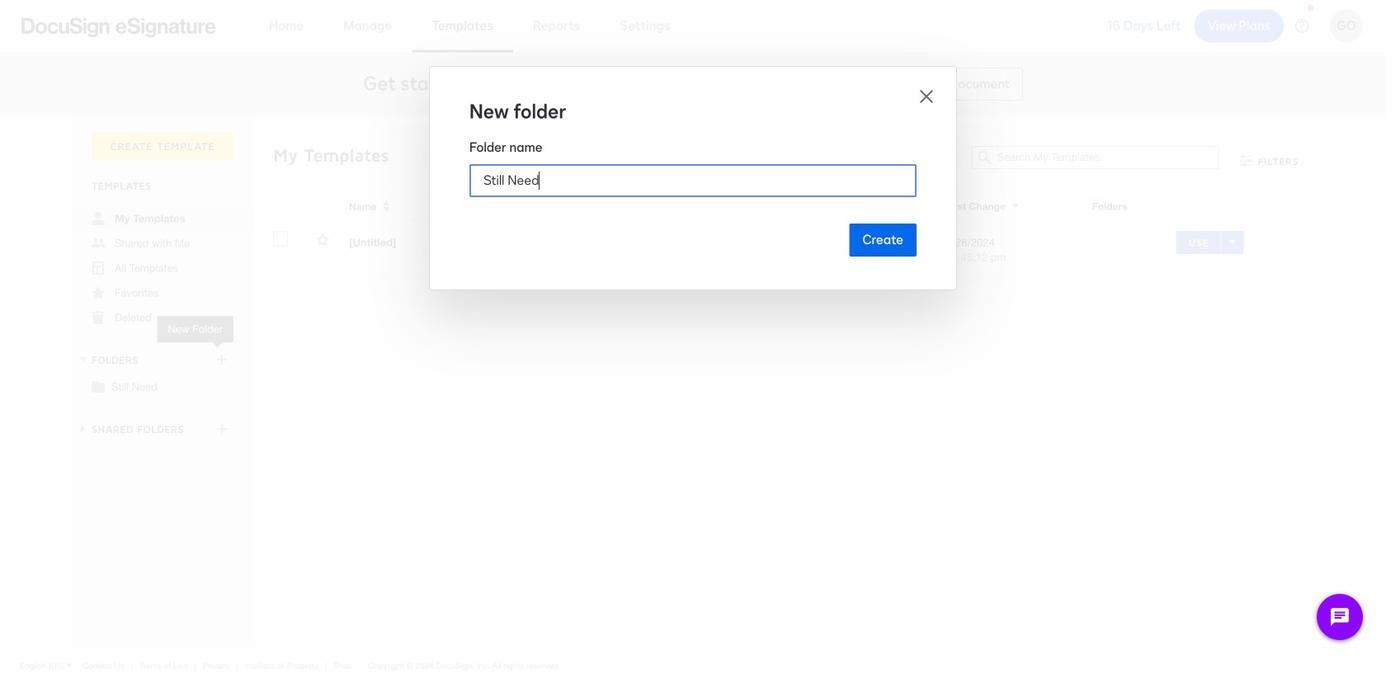 Task type: vqa. For each thing, say whether or not it's contained in the screenshot.
Search My Templates "text field" on the top of the page
yes



Task type: locate. For each thing, give the bounding box(es) containing it.
trash image
[[92, 311, 105, 324]]

Enter folder name text field
[[470, 165, 916, 196]]

view folders image
[[77, 353, 90, 366]]

shared image
[[92, 237, 105, 250]]



Task type: describe. For each thing, give the bounding box(es) containing it.
templates image
[[92, 262, 105, 275]]

folder image
[[92, 380, 105, 393]]

Search My Templates text field
[[997, 147, 1219, 168]]

star filled image
[[92, 286, 105, 300]]

more info region
[[0, 648, 1387, 683]]

docusign esignature image
[[21, 18, 216, 38]]

user image
[[92, 212, 105, 225]]

add [untitled] to favorites image
[[316, 233, 329, 246]]



